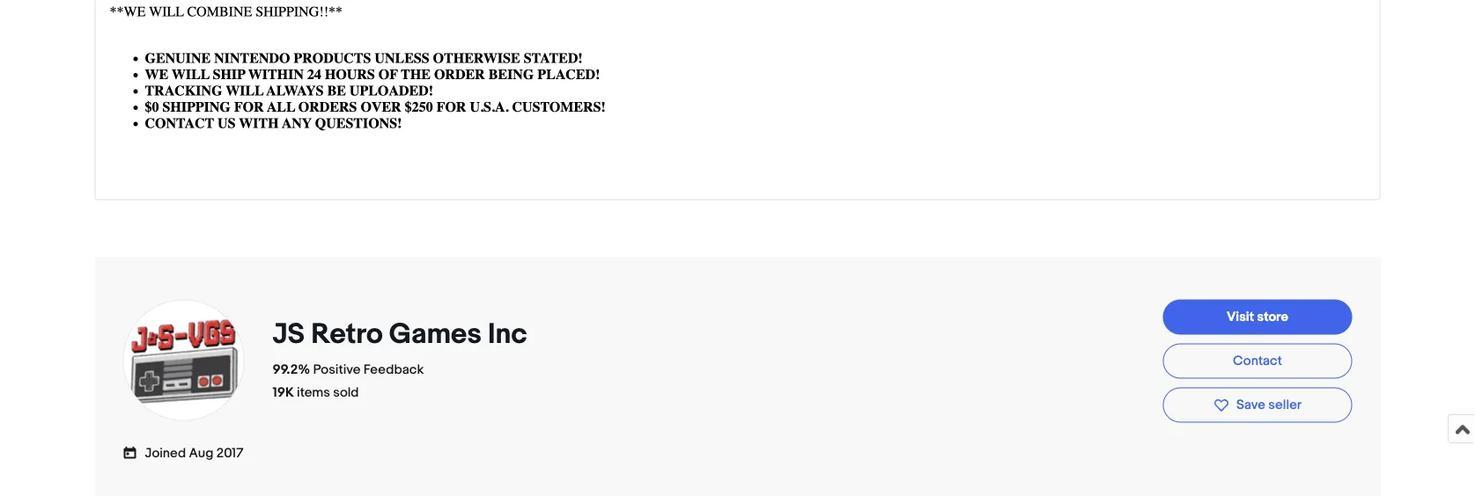 Task type: vqa. For each thing, say whether or not it's contained in the screenshot.
seller
yes



Task type: locate. For each thing, give the bounding box(es) containing it.
contact
[[1233, 353, 1282, 369]]

visit
[[1227, 309, 1254, 325]]

items
[[297, 385, 330, 401]]

save seller button
[[1163, 388, 1352, 423]]

js
[[273, 317, 305, 352]]

feedback
[[364, 362, 424, 378]]

2017
[[216, 446, 243, 462]]

seller
[[1268, 398, 1302, 413]]

save
[[1236, 398, 1265, 413]]

js retro games inc
[[273, 317, 527, 352]]

js retro games inc link
[[273, 317, 533, 352]]

99.2%
[[273, 362, 310, 378]]

visit store link
[[1163, 300, 1352, 335]]

99.2% positive feedback 19k items sold
[[273, 362, 424, 401]]

games
[[389, 317, 482, 352]]

retro
[[311, 317, 383, 352]]

sold
[[333, 385, 359, 401]]



Task type: describe. For each thing, give the bounding box(es) containing it.
store
[[1257, 309, 1288, 325]]

js retro games inc image
[[122, 299, 245, 422]]

contact link
[[1163, 344, 1352, 379]]

save seller
[[1236, 398, 1302, 413]]

positive
[[313, 362, 361, 378]]

aug
[[189, 446, 213, 462]]

visit store
[[1227, 309, 1288, 325]]

joined aug 2017
[[145, 446, 243, 462]]

joined
[[145, 446, 186, 462]]

inc
[[488, 317, 527, 352]]

text__icon wrapper image
[[123, 445, 145, 460]]

19k
[[273, 385, 294, 401]]



